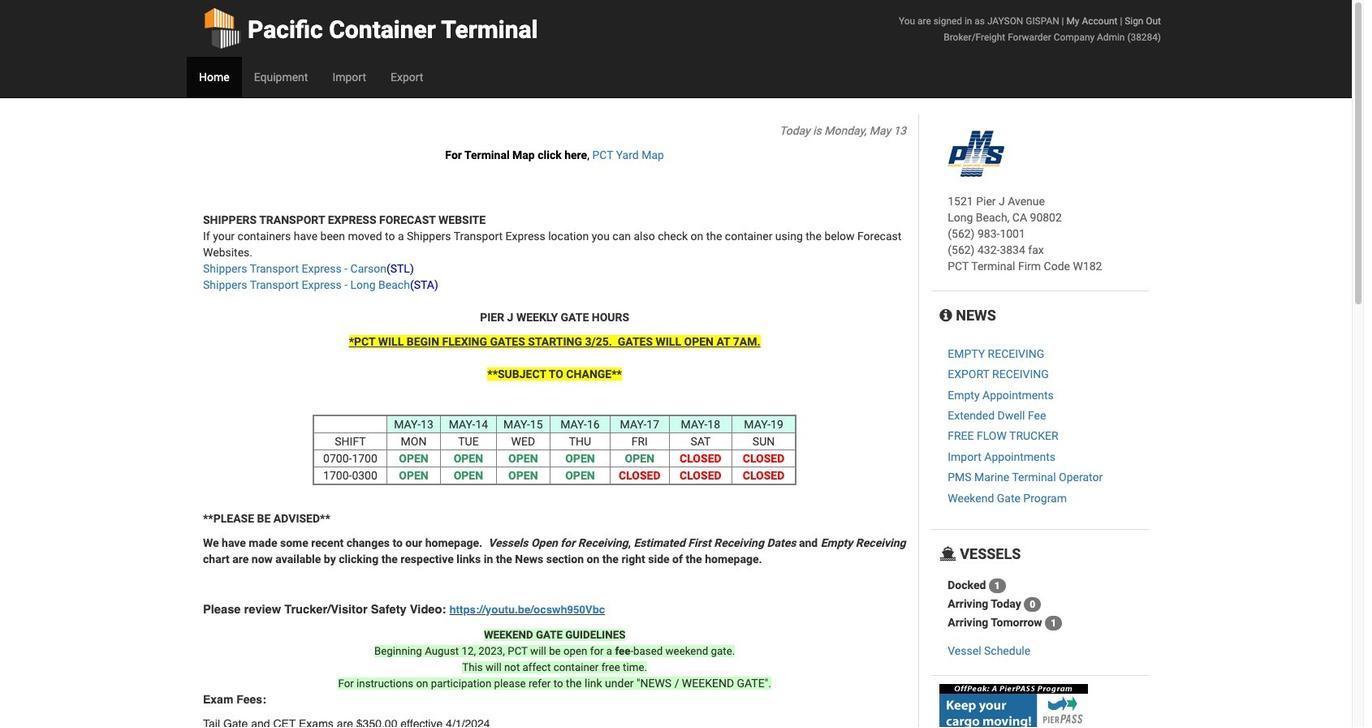 Task type: vqa. For each thing, say whether or not it's contained in the screenshot.
PierPASS Image at the bottom right of the page
yes



Task type: describe. For each thing, give the bounding box(es) containing it.
pierpass image
[[940, 684, 1089, 728]]

pacific container terminal image
[[948, 131, 1005, 177]]

info circle image
[[940, 309, 952, 323]]

ship image
[[940, 547, 957, 562]]



